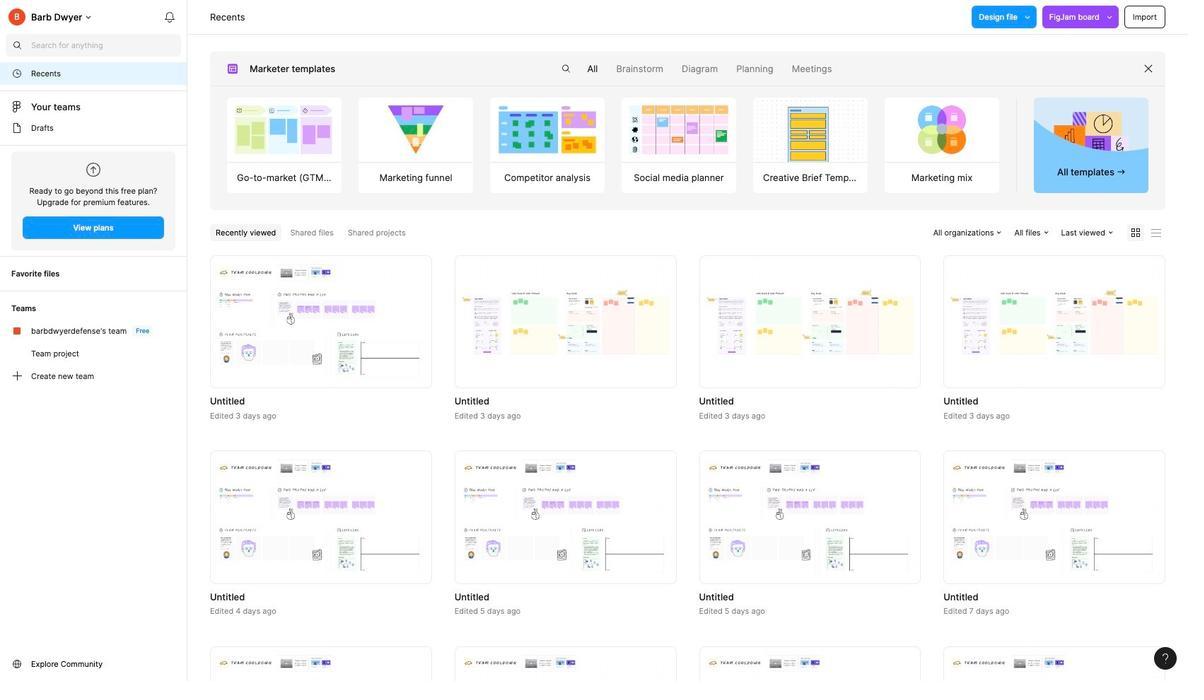 Task type: vqa. For each thing, say whether or not it's contained in the screenshot.
the Team meeting agenda image
no



Task type: describe. For each thing, give the bounding box(es) containing it.
Search for anything text field
[[31, 40, 181, 51]]

search 32 image
[[6, 34, 28, 57]]

recent 16 image
[[11, 68, 23, 79]]

social media planner image
[[622, 98, 736, 162]]

marketing mix image
[[885, 98, 999, 162]]

bell 32 image
[[158, 6, 181, 28]]



Task type: locate. For each thing, give the bounding box(es) containing it.
search 32 image
[[555, 57, 577, 80]]

file thumbnail image
[[217, 264, 425, 379], [462, 290, 669, 354], [706, 290, 914, 354], [951, 290, 1159, 354], [217, 460, 425, 575], [462, 460, 669, 575], [706, 460, 914, 575], [951, 460, 1159, 575], [217, 655, 425, 681], [462, 655, 669, 681], [706, 655, 914, 681], [951, 655, 1159, 681]]

marketing funnel image
[[359, 98, 473, 162]]

see all all templates image
[[1054, 111, 1129, 161]]

community 16 image
[[11, 659, 23, 670]]

creative brief template image
[[746, 98, 875, 162]]

go-to-market (gtm) strategy image
[[227, 98, 341, 162]]

competitor analysis image
[[490, 98, 605, 162]]

page 16 image
[[11, 122, 23, 134]]



